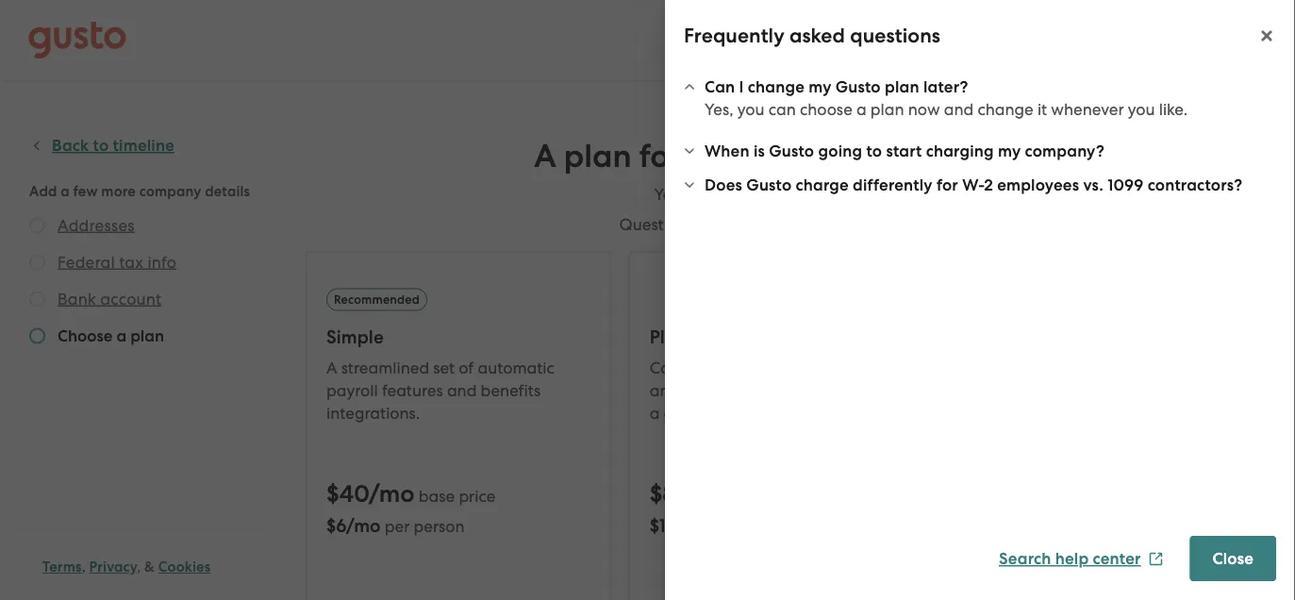 Task type: locate. For each thing, give the bounding box(es) containing it.
0 horizontal spatial you
[[738, 100, 765, 119]]

when is gusto going to start charging my company?
[[705, 141, 1105, 160]]

privacy link
[[89, 559, 137, 576]]

1 horizontal spatial a
[[764, 215, 774, 234]]

,
[[82, 559, 86, 576], [137, 559, 141, 576]]

to left start
[[867, 141, 883, 160]]

it
[[1038, 100, 1048, 119]]

change
[[748, 77, 805, 96], [978, 100, 1034, 119], [718, 185, 773, 204]]

2
[[985, 175, 994, 194]]

1 horizontal spatial ,
[[137, 559, 141, 576]]

going
[[819, 141, 863, 160]]

business
[[904, 137, 1030, 176]]

0 horizontal spatial my
[[809, 77, 832, 96]]

a inside dialog
[[857, 100, 867, 119]]

at left the any
[[822, 185, 838, 204]]

a
[[534, 137, 557, 176], [327, 358, 337, 377]]

my up choose
[[809, 77, 832, 96]]

plan up questions?
[[564, 137, 632, 176]]

2 you from the left
[[1128, 100, 1156, 119]]

/mo up per
[[369, 479, 415, 508]]

at right call
[[808, 215, 824, 234]]

of
[[459, 358, 474, 377]]

you down i
[[738, 100, 765, 119]]

, left privacy
[[82, 559, 86, 576]]

0 horizontal spatial a
[[327, 358, 337, 377]]

at
[[822, 185, 838, 204], [808, 215, 824, 234]]

plans
[[777, 185, 818, 204]]

to left work.
[[753, 403, 769, 422]]

1 vertical spatial my
[[998, 141, 1021, 160]]

plan up now
[[885, 77, 920, 96]]

for
[[640, 137, 682, 176], [937, 175, 959, 194], [749, 381, 769, 400]]

0 vertical spatial plan
[[885, 77, 920, 96]]

0 vertical spatial at
[[822, 185, 838, 204]]

change left it
[[978, 100, 1034, 119]]

, left &
[[137, 559, 141, 576]]

simple
[[327, 327, 384, 348]]

0 vertical spatial to
[[867, 141, 883, 160]]

0 vertical spatial can
[[769, 100, 796, 119]]

gusto
[[836, 77, 881, 96], [769, 141, 815, 160], [747, 175, 792, 194]]

a inside comprehensive payroll, benefits, and hr tools for employers building a great place to work.
[[650, 403, 660, 422]]

a for plan
[[534, 137, 557, 176]]

change for business
[[718, 185, 773, 204]]

gusto up choose
[[836, 77, 881, 96]]

1 vertical spatial to
[[753, 403, 769, 422]]

and inside frequently asked questions dialog
[[944, 100, 974, 119]]

whenever
[[1052, 100, 1124, 119]]

and inside a streamlined set of automatic payroll features and benefits integrations.
[[447, 381, 477, 400]]

can right you
[[686, 185, 714, 204]]

change inside a plan for every modern business you can change plans at any time.
[[718, 185, 773, 204]]

0 vertical spatial my
[[809, 77, 832, 96]]

1 vertical spatial /mo
[[346, 515, 381, 537]]

2 horizontal spatial a
[[857, 100, 867, 119]]

you left like.
[[1128, 100, 1156, 119]]

for up you
[[640, 137, 682, 176]]

change up the us
[[718, 185, 773, 204]]

account menu element
[[979, 0, 1267, 80]]

6
[[336, 515, 346, 537]]

1 horizontal spatial to
[[867, 141, 883, 160]]

1 vertical spatial a
[[327, 358, 337, 377]]

plan left now
[[871, 100, 905, 119]]

give
[[706, 215, 740, 234]]

plan for gusto
[[885, 77, 920, 96]]

help
[[1056, 549, 1089, 568]]

price
[[459, 486, 496, 505]]

set
[[433, 358, 455, 377]]

terms
[[42, 559, 82, 576]]

and down later? at top
[[944, 100, 974, 119]]

asked
[[790, 24, 846, 48]]

a inside a streamlined set of automatic payroll features and benefits integrations.
[[327, 358, 337, 377]]

$
[[327, 479, 340, 508], [650, 479, 663, 508], [327, 515, 336, 537], [650, 515, 660, 537]]

1 horizontal spatial can
[[769, 100, 796, 119]]

hr
[[684, 381, 705, 400]]

now
[[909, 100, 940, 119]]

close
[[1213, 549, 1254, 568]]

1 horizontal spatial for
[[749, 381, 769, 400]]

1 vertical spatial can
[[686, 185, 714, 204]]

w-
[[963, 175, 985, 194]]

a left great
[[650, 403, 660, 422]]

comprehensive payroll, benefits, and hr tools for employers building a great place to work.
[[650, 358, 915, 422]]

0 vertical spatial a
[[534, 137, 557, 176]]

1 horizontal spatial a
[[534, 137, 557, 176]]

questions?
[[620, 215, 702, 234]]

0 horizontal spatial can
[[686, 185, 714, 204]]

a down can i change my gusto plan later?
[[857, 100, 867, 119]]

close button
[[1191, 536, 1277, 581]]

/mo
[[369, 479, 415, 508], [346, 515, 381, 537]]

can i change my gusto plan later?
[[705, 77, 969, 96]]

to
[[867, 141, 883, 160], [753, 403, 769, 422]]

gusto right is
[[769, 141, 815, 160]]

2 vertical spatial plan
[[564, 137, 632, 176]]

/mo down 40
[[346, 515, 381, 537]]

2 horizontal spatial for
[[937, 175, 959, 194]]

automatic
[[478, 358, 555, 377]]

1 horizontal spatial and
[[650, 381, 680, 400]]

1 vertical spatial plan
[[871, 100, 905, 119]]

can
[[769, 100, 796, 119], [686, 185, 714, 204]]

1 vertical spatial change
[[978, 100, 1034, 119]]

a plan for every modern business you can change plans at any time.
[[534, 137, 1030, 204]]

plan
[[885, 77, 920, 96], [871, 100, 905, 119], [564, 137, 632, 176]]

streamlined
[[341, 358, 430, 377]]

2 vertical spatial a
[[650, 403, 660, 422]]

can left choose
[[769, 100, 796, 119]]

home image
[[28, 21, 126, 59]]

1 horizontal spatial you
[[1128, 100, 1156, 119]]

questions
[[850, 24, 941, 48]]

for right tools
[[749, 381, 769, 400]]

gusto down is
[[747, 175, 792, 194]]

1 horizontal spatial my
[[998, 141, 1021, 160]]

when
[[705, 141, 750, 160]]

benefits,
[[829, 358, 893, 377]]

2 horizontal spatial and
[[944, 100, 974, 119]]

0 vertical spatial a
[[857, 100, 867, 119]]

my up "employees"
[[998, 141, 1021, 160]]

and left hr
[[650, 381, 680, 400]]

2 , from the left
[[137, 559, 141, 576]]

comprehensive
[[650, 358, 765, 377]]

0 horizontal spatial and
[[447, 381, 477, 400]]

and down of
[[447, 381, 477, 400]]

0 horizontal spatial a
[[650, 403, 660, 422]]

and
[[944, 100, 974, 119], [447, 381, 477, 400], [650, 381, 680, 400]]

$ 40 /mo base price $ 6 /mo per person
[[327, 479, 496, 537]]

0 horizontal spatial to
[[753, 403, 769, 422]]

a inside a plan for every modern business you can change plans at any time.
[[534, 137, 557, 176]]

2 vertical spatial change
[[718, 185, 773, 204]]

for left w-
[[937, 175, 959, 194]]

plan inside a plan for every modern business you can change plans at any time.
[[564, 137, 632, 176]]

a right the us
[[764, 215, 774, 234]]

0 horizontal spatial for
[[640, 137, 682, 176]]

1099
[[1108, 175, 1144, 194]]

search help center link
[[999, 549, 1164, 568]]

0 horizontal spatial ,
[[82, 559, 86, 576]]

change right i
[[748, 77, 805, 96]]

you
[[738, 100, 765, 119], [1128, 100, 1156, 119]]

my
[[809, 77, 832, 96], [998, 141, 1021, 160]]

frequently
[[684, 24, 785, 48]]

payroll,
[[769, 358, 825, 377]]



Task type: describe. For each thing, give the bounding box(es) containing it.
place
[[708, 403, 749, 422]]

every
[[689, 137, 772, 176]]

benefits
[[481, 381, 541, 400]]

later?
[[924, 77, 969, 96]]

choose
[[800, 100, 853, 119]]

modern
[[780, 137, 897, 176]]

yes,
[[705, 100, 734, 119]]

terms , privacy , & cookies
[[42, 559, 211, 576]]

to inside comprehensive payroll, benefits, and hr tools for employers building a great place to work.
[[753, 403, 769, 422]]

can inside frequently asked questions dialog
[[769, 100, 796, 119]]

1 vertical spatial a
[[764, 215, 774, 234]]

yes, you can choose a plan now and change it whenever you like.
[[705, 100, 1188, 119]]

frequently asked questions
[[684, 24, 941, 48]]

plan for a
[[871, 100, 905, 119]]

you
[[654, 185, 682, 204]]

2 vertical spatial gusto
[[747, 175, 792, 194]]

40
[[340, 479, 369, 508]]

frequently asked questions dialog
[[665, 0, 1296, 600]]

vs.
[[1084, 175, 1104, 194]]

search
[[999, 549, 1052, 568]]

for inside comprehensive payroll, benefits, and hr tools for employers building a great place to work.
[[749, 381, 769, 400]]

any
[[842, 185, 869, 204]]

to inside frequently asked questions dialog
[[867, 141, 883, 160]]

center
[[1093, 549, 1141, 568]]

contractors?
[[1148, 175, 1243, 194]]

1 vertical spatial at
[[808, 215, 824, 234]]

charge
[[796, 175, 849, 194]]

search help center
[[999, 549, 1141, 568]]

can inside a plan for every modern business you can change plans at any time.
[[686, 185, 714, 204]]

privacy
[[89, 559, 137, 576]]

employers
[[773, 381, 850, 400]]

questions? give us a call at
[[620, 215, 824, 234]]

differently
[[853, 175, 933, 194]]

terms link
[[42, 559, 82, 576]]

0 vertical spatial change
[[748, 77, 805, 96]]

does gusto charge differently for w-2 employees vs. 1099 contractors?
[[705, 175, 1243, 194]]

80
[[663, 479, 692, 508]]

great
[[664, 403, 704, 422]]

cookies
[[158, 559, 211, 576]]

a streamlined set of automatic payroll features and benefits integrations.
[[327, 358, 555, 422]]

base
[[419, 486, 455, 505]]

tools
[[709, 381, 745, 400]]

time.
[[873, 185, 910, 204]]

0 vertical spatial gusto
[[836, 77, 881, 96]]

a for streamlined
[[327, 358, 337, 377]]

at inside a plan for every modern business you can change plans at any time.
[[822, 185, 838, 204]]

work.
[[773, 403, 813, 422]]

integrations.
[[327, 403, 420, 422]]

can
[[705, 77, 735, 96]]

i
[[739, 77, 744, 96]]

&
[[144, 559, 155, 576]]

does
[[705, 175, 743, 194]]

1 you from the left
[[738, 100, 765, 119]]

person
[[414, 517, 465, 536]]

us
[[744, 215, 760, 234]]

$ 80 $ 12
[[650, 479, 692, 537]]

employees
[[998, 175, 1080, 194]]

0 vertical spatial /mo
[[369, 479, 415, 508]]

payroll
[[327, 381, 378, 400]]

recommended
[[334, 292, 420, 307]]

charging
[[926, 141, 994, 160]]

call
[[778, 215, 804, 234]]

start
[[887, 141, 922, 160]]

and for benefits
[[447, 381, 477, 400]]

plus
[[650, 327, 684, 348]]

for inside frequently asked questions dialog
[[937, 175, 959, 194]]

building
[[854, 381, 915, 400]]

1 , from the left
[[82, 559, 86, 576]]

12
[[660, 515, 676, 537]]

cookies button
[[158, 556, 211, 578]]

change for plan
[[978, 100, 1034, 119]]

1 vertical spatial gusto
[[769, 141, 815, 160]]

per
[[385, 517, 410, 536]]

features
[[382, 381, 443, 400]]

and inside comprehensive payroll, benefits, and hr tools for employers building a great place to work.
[[650, 381, 680, 400]]

like.
[[1160, 100, 1188, 119]]

and for change
[[944, 100, 974, 119]]

is
[[754, 141, 765, 160]]

company?
[[1025, 141, 1105, 160]]

for inside a plan for every modern business you can change plans at any time.
[[640, 137, 682, 176]]



Task type: vqa. For each thing, say whether or not it's contained in the screenshot.
Terms , Privacy , & Cookies
yes



